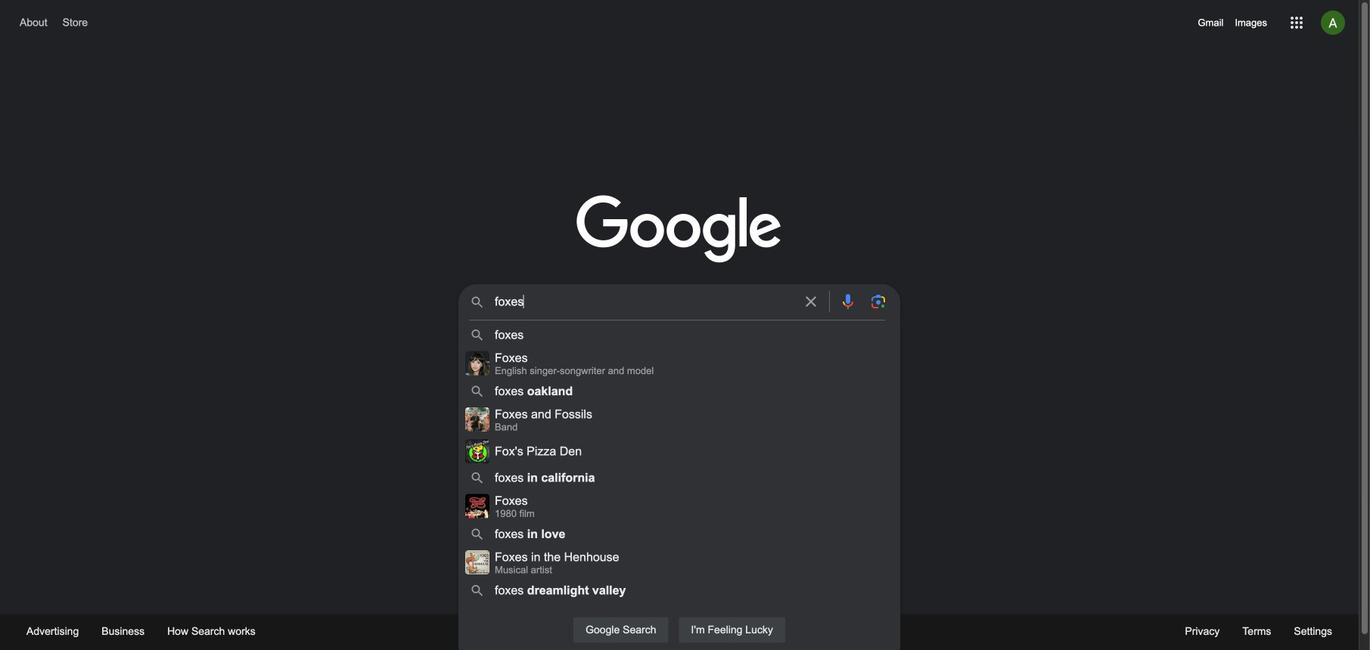 Task type: locate. For each thing, give the bounding box(es) containing it.
search by voice image
[[839, 293, 858, 311]]

foxes singer option
[[495, 352, 886, 377]]

foxes movie option
[[495, 495, 886, 520]]

None search field
[[15, 280, 1344, 651]]

list box
[[459, 324, 901, 603]]

search by image image
[[870, 293, 888, 311]]

foxes and fossils option
[[495, 408, 886, 433]]



Task type: vqa. For each thing, say whether or not it's contained in the screenshot.
foxes in the henhouse option
yes



Task type: describe. For each thing, give the bounding box(es) containing it.
Search text field
[[495, 294, 793, 314]]

google image
[[577, 195, 783, 265]]

foxes in the henhouse option
[[495, 551, 886, 576]]

I'm Feeling Lucky submit
[[679, 617, 786, 645]]



